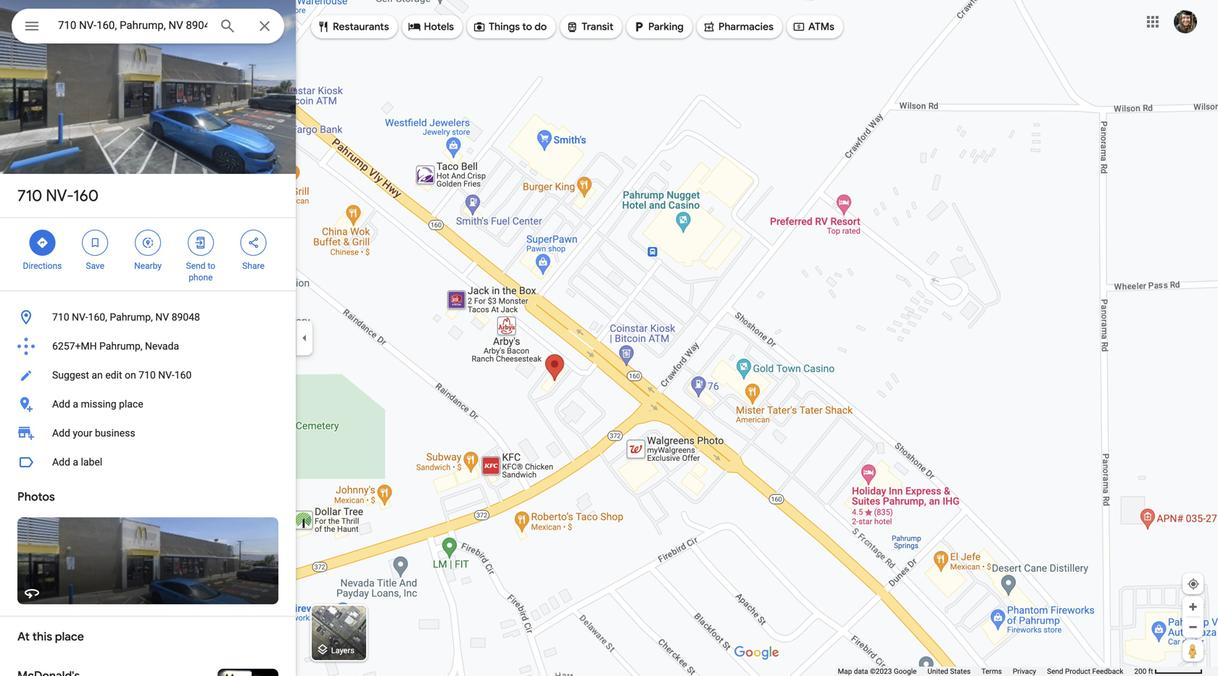 Task type: locate. For each thing, give the bounding box(es) containing it.
a inside button
[[73, 399, 78, 411]]

footer inside google maps element
[[838, 667, 1135, 677]]

to left do at the left top
[[523, 20, 533, 33]]

160
[[73, 186, 99, 206], [175, 370, 192, 382]]

nv- inside 710 nv-160, pahrump, nv 89048 button
[[72, 312, 88, 324]]

1 vertical spatial 160
[[175, 370, 192, 382]]

160,
[[88, 312, 107, 324]]

nv- down 'nevada'
[[158, 370, 175, 382]]

terms button
[[982, 667, 1003, 677]]

1 vertical spatial add
[[52, 428, 70, 440]]

send left product
[[1048, 668, 1064, 677]]

add inside button
[[52, 457, 70, 469]]

send inside button
[[1048, 668, 1064, 677]]

a left label
[[73, 457, 78, 469]]

send to phone
[[186, 261, 216, 283]]

710 NV-160, Pahrump, NV 89048 field
[[12, 9, 284, 44]]

footer
[[838, 667, 1135, 677]]

add a label
[[52, 457, 102, 469]]

710 up 6257+mh on the left of page
[[52, 312, 69, 324]]

google account: giulia masi  
(giulia.masi@adept.ai) image
[[1175, 10, 1198, 33]]

a left missing
[[73, 399, 78, 411]]


[[141, 235, 155, 251]]

states
[[951, 668, 971, 677]]


[[194, 235, 207, 251]]

pahrump, up the suggest an edit on 710 nv-160
[[99, 341, 143, 353]]

suggest an edit on 710 nv-160
[[52, 370, 192, 382]]

1 horizontal spatial to
[[523, 20, 533, 33]]

0 vertical spatial send
[[186, 261, 206, 271]]

710
[[17, 186, 42, 206], [52, 312, 69, 324], [139, 370, 156, 382]]

710 for 710 nv-160, pahrump, nv 89048
[[52, 312, 69, 324]]

710 up 
[[17, 186, 42, 206]]

1 horizontal spatial send
[[1048, 668, 1064, 677]]

6257+mh pahrump, nevada button
[[0, 332, 296, 361]]

2 horizontal spatial 710
[[139, 370, 156, 382]]

show your location image
[[1188, 578, 1201, 591]]

pharmacies
[[719, 20, 774, 33]]

1 add from the top
[[52, 399, 70, 411]]

0 horizontal spatial place
[[55, 630, 84, 645]]

place inside button
[[119, 399, 143, 411]]

0 vertical spatial 710
[[17, 186, 42, 206]]

place
[[119, 399, 143, 411], [55, 630, 84, 645]]

atms
[[809, 20, 835, 33]]

add down the suggest
[[52, 399, 70, 411]]

google
[[894, 668, 917, 677]]

add for add your business
[[52, 428, 70, 440]]

pahrump,
[[110, 312, 153, 324], [99, 341, 143, 353]]

0 vertical spatial place
[[119, 399, 143, 411]]

0 vertical spatial a
[[73, 399, 78, 411]]

privacy
[[1013, 668, 1037, 677]]

place down the on
[[119, 399, 143, 411]]


[[408, 19, 421, 35]]

to
[[523, 20, 533, 33], [208, 261, 216, 271]]

add your business
[[52, 428, 135, 440]]

200 ft
[[1135, 668, 1154, 677]]

suggest
[[52, 370, 89, 382]]

2 a from the top
[[73, 457, 78, 469]]

3 add from the top
[[52, 457, 70, 469]]

©2023
[[871, 668, 893, 677]]

add inside button
[[52, 399, 70, 411]]

160 down 'nevada'
[[175, 370, 192, 382]]

1 vertical spatial send
[[1048, 668, 1064, 677]]

1 vertical spatial a
[[73, 457, 78, 469]]

to inside ' things to do'
[[523, 20, 533, 33]]

200 ft button
[[1135, 668, 1204, 677]]

1 vertical spatial nv-
[[72, 312, 88, 324]]


[[247, 235, 260, 251]]

pahrump, left nv on the top of page
[[110, 312, 153, 324]]

a for missing
[[73, 399, 78, 411]]

1 horizontal spatial 710
[[52, 312, 69, 324]]

business
[[95, 428, 135, 440]]

a for label
[[73, 457, 78, 469]]

missing
[[81, 399, 116, 411]]

2 vertical spatial nv-
[[158, 370, 175, 382]]

privacy button
[[1013, 667, 1037, 677]]

send for send to phone
[[186, 261, 206, 271]]

add left label
[[52, 457, 70, 469]]

1 vertical spatial 710
[[52, 312, 69, 324]]

1 a from the top
[[73, 399, 78, 411]]

710 for 710 nv-160
[[17, 186, 42, 206]]

show street view coverage image
[[1183, 641, 1204, 662]]

to up phone
[[208, 261, 216, 271]]

0 vertical spatial 160
[[73, 186, 99, 206]]

0 horizontal spatial to
[[208, 261, 216, 271]]

share
[[243, 261, 265, 271]]

 search field
[[12, 9, 284, 46]]

a inside button
[[73, 457, 78, 469]]

nv- up 
[[46, 186, 73, 206]]

send
[[186, 261, 206, 271], [1048, 668, 1064, 677]]

an
[[92, 370, 103, 382]]

google maps element
[[0, 0, 1219, 677]]

at
[[17, 630, 30, 645]]

0 vertical spatial nv-
[[46, 186, 73, 206]]

product
[[1066, 668, 1091, 677]]

add for add a label
[[52, 457, 70, 469]]

place right this
[[55, 630, 84, 645]]

160 up 
[[73, 186, 99, 206]]

things
[[489, 20, 520, 33]]

photos
[[17, 490, 55, 505]]

None field
[[58, 17, 207, 34]]

 pharmacies
[[703, 19, 774, 35]]

1 horizontal spatial place
[[119, 399, 143, 411]]

send inside send to phone
[[186, 261, 206, 271]]

710 right the on
[[139, 370, 156, 382]]

89048
[[172, 312, 200, 324]]

nv-
[[46, 186, 73, 206], [72, 312, 88, 324], [158, 370, 175, 382]]

send up phone
[[186, 261, 206, 271]]

0 vertical spatial add
[[52, 399, 70, 411]]

1 vertical spatial place
[[55, 630, 84, 645]]

0 horizontal spatial 710
[[17, 186, 42, 206]]

710 nv-160 main content
[[0, 0, 296, 677]]

2 vertical spatial add
[[52, 457, 70, 469]]

to inside send to phone
[[208, 261, 216, 271]]

add
[[52, 399, 70, 411], [52, 428, 70, 440], [52, 457, 70, 469]]

do
[[535, 20, 547, 33]]

add left your
[[52, 428, 70, 440]]

 parking
[[633, 19, 684, 35]]

2 vertical spatial 710
[[139, 370, 156, 382]]

send product feedback
[[1048, 668, 1124, 677]]

label
[[81, 457, 102, 469]]

2 add from the top
[[52, 428, 70, 440]]

 atms
[[793, 19, 835, 35]]

0 horizontal spatial send
[[186, 261, 206, 271]]


[[317, 19, 330, 35]]

0 vertical spatial pahrump,
[[110, 312, 153, 324]]

1 vertical spatial pahrump,
[[99, 341, 143, 353]]

0 vertical spatial to
[[523, 20, 533, 33]]

nv- up 6257+mh on the left of page
[[72, 312, 88, 324]]

footer containing map data ©2023 google
[[838, 667, 1135, 677]]

160 inside button
[[175, 370, 192, 382]]

 transit
[[566, 19, 614, 35]]

a
[[73, 399, 78, 411], [73, 457, 78, 469]]

1 vertical spatial to
[[208, 261, 216, 271]]

1 horizontal spatial 160
[[175, 370, 192, 382]]

710 inside button
[[52, 312, 69, 324]]

data
[[854, 668, 869, 677]]



Task type: describe. For each thing, give the bounding box(es) containing it.
 things to do
[[473, 19, 547, 35]]

collapse side panel image
[[297, 330, 313, 346]]

 restaurants
[[317, 19, 389, 35]]

map
[[838, 668, 853, 677]]

6257+mh pahrump, nevada
[[52, 341, 179, 353]]

feedback
[[1093, 668, 1124, 677]]


[[89, 235, 102, 251]]


[[793, 19, 806, 35]]


[[23, 16, 41, 37]]

pahrump, inside button
[[99, 341, 143, 353]]


[[703, 19, 716, 35]]

0 horizontal spatial 160
[[73, 186, 99, 206]]

edit
[[105, 370, 122, 382]]

your
[[73, 428, 92, 440]]

send for send product feedback
[[1048, 668, 1064, 677]]

united
[[928, 668, 949, 677]]

 button
[[12, 9, 52, 46]]

terms
[[982, 668, 1003, 677]]

6257+mh
[[52, 341, 97, 353]]

add a missing place button
[[0, 390, 296, 419]]

add a label button
[[0, 448, 296, 477]]

710 inside button
[[139, 370, 156, 382]]

parking
[[649, 20, 684, 33]]


[[473, 19, 486, 35]]

phone
[[189, 273, 213, 283]]

710 nv-160
[[17, 186, 99, 206]]

nv- for 160
[[46, 186, 73, 206]]

on
[[125, 370, 136, 382]]

suggest an edit on 710 nv-160 button
[[0, 361, 296, 390]]

save
[[86, 261, 104, 271]]

nv
[[155, 312, 169, 324]]

nv- for 160,
[[72, 312, 88, 324]]


[[633, 19, 646, 35]]

actions for 710 nv-160 region
[[0, 218, 296, 291]]

layers
[[331, 647, 355, 656]]

 hotels
[[408, 19, 454, 35]]

pahrump, inside button
[[110, 312, 153, 324]]

send product feedback button
[[1048, 667, 1124, 677]]

restaurants
[[333, 20, 389, 33]]

at this place
[[17, 630, 84, 645]]

710 nv-160, pahrump, nv 89048 button
[[0, 303, 296, 332]]

add your business link
[[0, 419, 296, 448]]

200
[[1135, 668, 1147, 677]]

transit
[[582, 20, 614, 33]]

hotels
[[424, 20, 454, 33]]

nv- inside the suggest an edit on 710 nv-160 button
[[158, 370, 175, 382]]

this
[[32, 630, 52, 645]]

united states button
[[928, 667, 971, 677]]

map data ©2023 google
[[838, 668, 917, 677]]


[[36, 235, 49, 251]]

zoom in image
[[1188, 602, 1199, 613]]

add a missing place
[[52, 399, 143, 411]]

710 nv-160, pahrump, nv 89048
[[52, 312, 200, 324]]

nearby
[[134, 261, 162, 271]]

nevada
[[145, 341, 179, 353]]

add for add a missing place
[[52, 399, 70, 411]]

directions
[[23, 261, 62, 271]]


[[566, 19, 579, 35]]

united states
[[928, 668, 971, 677]]

ft
[[1149, 668, 1154, 677]]

none field inside 710 nv-160, pahrump, nv 89048 field
[[58, 17, 207, 34]]

zoom out image
[[1188, 622, 1199, 633]]



Task type: vqa. For each thing, say whether or not it's contained in the screenshot.

yes



